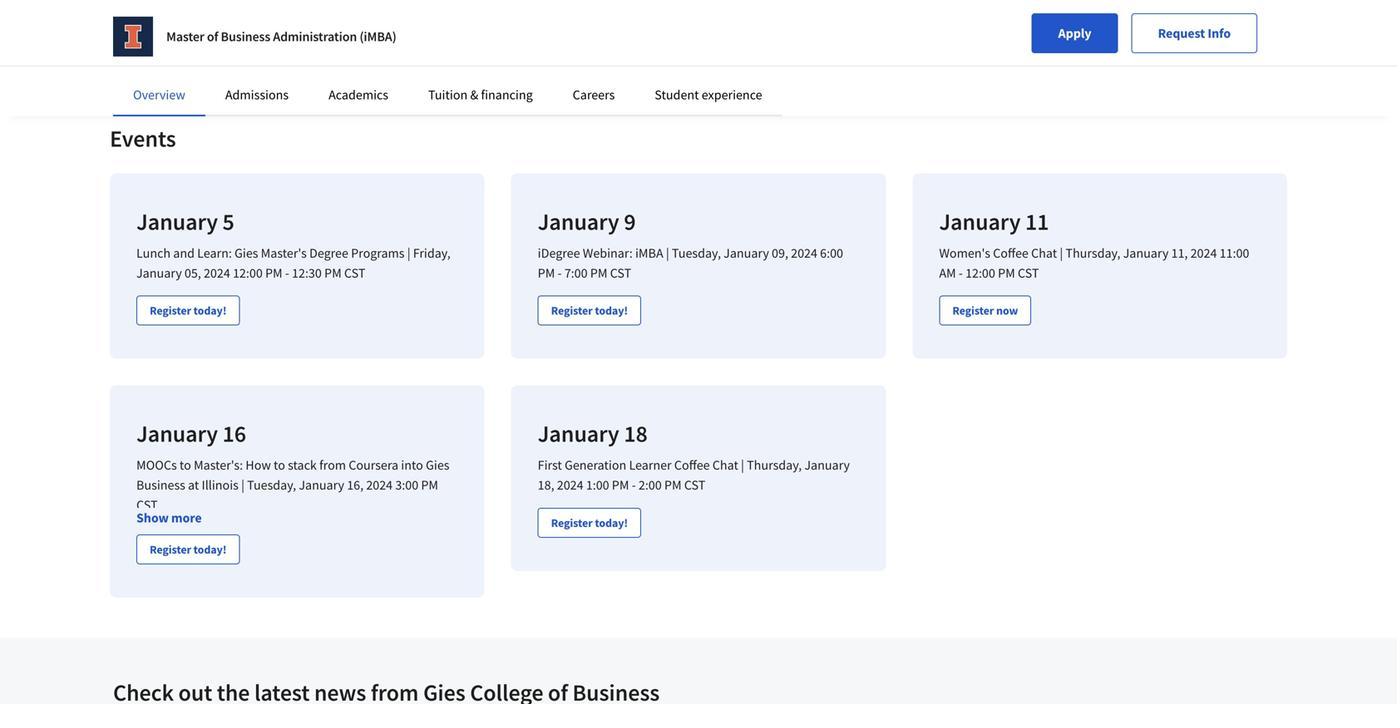 Task type: describe. For each thing, give the bounding box(es) containing it.
thursday, inside women's coffee chat | thursday, january 11, 2024 11:00 am - 12:00 pm cst
[[1066, 245, 1121, 262]]

register for january 5
[[150, 303, 191, 318]]

chat inside women's coffee chat | thursday, january 11, 2024 11:00 am - 12:00 pm cst
[[1032, 245, 1058, 262]]

18,
[[538, 477, 555, 494]]

6:00
[[821, 245, 844, 262]]

register down show more button
[[150, 543, 191, 558]]

2:00
[[639, 477, 662, 494]]

from
[[320, 457, 346, 474]]

12:00 inside women's coffee chat | thursday, january 11, 2024 11:00 am - 12:00 pm cst
[[966, 265, 996, 282]]

of
[[207, 28, 218, 45]]

gies inside moocs to master's: how to stack from coursera into gies business at illinois | tuesday, january 16, 2024 3:00 pm cst show more
[[426, 457, 450, 474]]

11
[[1026, 207, 1050, 236]]

pm inside women's coffee chat | thursday, january 11, 2024 11:00 am - 12:00 pm cst
[[998, 265, 1016, 282]]

- inside idegree webinar: imba | tuesday, january 09, 2024 6:00 pm - 7:00 pm cst
[[558, 265, 562, 282]]

first
[[538, 457, 562, 474]]

pm right the 1:00
[[612, 477, 629, 494]]

register for january 9
[[551, 303, 593, 318]]

2024 inside women's coffee chat | thursday, january 11, 2024 11:00 am - 12:00 pm cst
[[1191, 245, 1218, 262]]

lunch and learn: gies master's degree programs | friday, january 05, 2024 12:00 pm - 12:30 pm cst
[[136, 245, 451, 282]]

illinois
[[202, 477, 239, 494]]

imba
[[636, 245, 664, 262]]

women's
[[940, 245, 991, 262]]

7:00
[[565, 265, 588, 282]]

january inside moocs to master's: how to stack from coursera into gies business at illinois | tuesday, january 16, 2024 3:00 pm cst show more
[[299, 477, 345, 494]]

tuition & financing link
[[429, 87, 533, 103]]

register today! button down more
[[136, 535, 240, 565]]

thursday, inside first generation learner coffee chat | thursday, january 18, 2024 1:00 pm - 2:00 pm cst
[[747, 457, 802, 474]]

overview link
[[133, 87, 185, 103]]

student
[[655, 87, 699, 103]]

2024 inside first generation learner coffee chat | thursday, january 18, 2024 1:00 pm - 2:00 pm cst
[[557, 477, 584, 494]]

- inside women's coffee chat | thursday, january 11, 2024 11:00 am - 12:00 pm cst
[[959, 265, 963, 282]]

register for january 18
[[551, 516, 593, 531]]

register today! down more
[[150, 543, 227, 558]]

university of illinois gies college of business logo image
[[113, 17, 153, 57]]

register now button
[[940, 296, 1032, 326]]

idegree
[[538, 245, 580, 262]]

lunch
[[136, 245, 171, 262]]

master's
[[261, 245, 307, 262]]

register today! button for 18
[[538, 508, 642, 538]]

register today! for 5
[[150, 303, 227, 318]]

january inside first generation learner coffee chat | thursday, january 18, 2024 1:00 pm - 2:00 pm cst
[[805, 457, 850, 474]]

slides element
[[550, 44, 1238, 81]]

show
[[136, 510, 169, 527]]

| inside moocs to master's: how to stack from coursera into gies business at illinois | tuesday, january 16, 2024 3:00 pm cst show more
[[241, 477, 245, 494]]

gies inside lunch and learn: gies master's degree programs | friday, january 05, 2024 12:00 pm - 12:30 pm cst
[[235, 245, 258, 262]]

chat inside first generation learner coffee chat | thursday, january 18, 2024 1:00 pm - 2:00 pm cst
[[713, 457, 739, 474]]

0 vertical spatial business
[[221, 28, 271, 45]]

more
[[171, 510, 202, 527]]

pm down idegree
[[538, 265, 555, 282]]

apply button
[[1032, 13, 1119, 53]]

learn:
[[197, 245, 232, 262]]

generation
[[565, 457, 627, 474]]

1:00
[[586, 477, 610, 494]]

stack
[[288, 457, 317, 474]]

register today! for 18
[[551, 516, 628, 531]]

12:00 inside lunch and learn: gies master's degree programs | friday, january 05, 2024 12:00 pm - 12:30 pm cst
[[233, 265, 263, 282]]

careers link
[[573, 87, 615, 103]]

register today! for 9
[[551, 303, 628, 318]]

admissions
[[225, 87, 289, 103]]

register today! button for 5
[[136, 296, 240, 326]]

january inside women's coffee chat | thursday, january 11, 2024 11:00 am - 12:00 pm cst
[[1124, 245, 1169, 262]]

2 to from the left
[[274, 457, 285, 474]]

16
[[223, 420, 246, 449]]

january 11
[[940, 207, 1050, 236]]

request
[[1159, 25, 1206, 42]]

am
[[940, 265, 957, 282]]

pm inside moocs to master's: how to stack from coursera into gies business at illinois | tuesday, january 16, 2024 3:00 pm cst show more
[[421, 477, 439, 494]]

programs
[[351, 245, 405, 262]]

student experience
[[655, 87, 763, 103]]

1 to from the left
[[180, 457, 191, 474]]

| inside women's coffee chat | thursday, january 11, 2024 11:00 am - 12:00 pm cst
[[1060, 245, 1064, 262]]

pm down the degree
[[325, 265, 342, 282]]

| inside first generation learner coffee chat | thursday, january 18, 2024 1:00 pm - 2:00 pm cst
[[741, 457, 745, 474]]

overview
[[133, 87, 185, 103]]

academics
[[329, 87, 389, 103]]

january 9
[[538, 207, 636, 236]]

register today! button for 9
[[538, 296, 642, 326]]

january 16
[[136, 420, 246, 449]]

financing
[[481, 87, 533, 103]]

how
[[246, 457, 271, 474]]

register for january 11
[[953, 303, 995, 318]]

5
[[223, 207, 234, 236]]

18
[[624, 420, 648, 449]]

first generation learner coffee chat | thursday, january 18, 2024 1:00 pm - 2:00 pm cst
[[538, 457, 850, 494]]

(imba)
[[360, 28, 397, 45]]



Task type: vqa. For each thing, say whether or not it's contained in the screenshot.


Task type: locate. For each thing, give the bounding box(es) containing it.
05,
[[185, 265, 201, 282]]

register today! down 05,
[[150, 303, 227, 318]]

moocs to master's: how to stack from coursera into gies business at illinois | tuesday, january 16, 2024 3:00 pm cst show more
[[136, 457, 450, 527]]

today! down more
[[194, 543, 227, 558]]

now
[[997, 303, 1019, 318]]

09,
[[772, 245, 789, 262]]

events
[[110, 124, 176, 153]]

coffee inside first generation learner coffee chat | thursday, january 18, 2024 1:00 pm - 2:00 pm cst
[[675, 457, 710, 474]]

pm
[[265, 265, 283, 282], [325, 265, 342, 282], [538, 265, 555, 282], [591, 265, 608, 282], [998, 265, 1016, 282], [421, 477, 439, 494], [612, 477, 629, 494], [665, 477, 682, 494]]

business right of
[[221, 28, 271, 45]]

0 vertical spatial chat
[[1032, 245, 1058, 262]]

register now
[[953, 303, 1019, 318]]

tuesday, down how
[[247, 477, 296, 494]]

chat down 11
[[1032, 245, 1058, 262]]

1 horizontal spatial chat
[[1032, 245, 1058, 262]]

learner
[[629, 457, 672, 474]]

thursday,
[[1066, 245, 1121, 262], [747, 457, 802, 474]]

coursera
[[349, 457, 399, 474]]

coffee
[[994, 245, 1029, 262], [675, 457, 710, 474]]

1 vertical spatial gies
[[426, 457, 450, 474]]

register down 05,
[[150, 303, 191, 318]]

cst inside women's coffee chat | thursday, january 11, 2024 11:00 am - 12:00 pm cst
[[1018, 265, 1040, 282]]

to
[[180, 457, 191, 474], [274, 457, 285, 474]]

cst inside first generation learner coffee chat | thursday, january 18, 2024 1:00 pm - 2:00 pm cst
[[685, 477, 706, 494]]

2024 right 18,
[[557, 477, 584, 494]]

2024
[[791, 245, 818, 262], [1191, 245, 1218, 262], [204, 265, 230, 282], [366, 477, 393, 494], [557, 477, 584, 494]]

tuition & financing
[[429, 87, 533, 103]]

register today!
[[150, 303, 227, 318], [551, 303, 628, 318], [551, 516, 628, 531], [150, 543, 227, 558]]

master's:
[[194, 457, 243, 474]]

2 12:00 from the left
[[966, 265, 996, 282]]

show more button
[[136, 509, 202, 528]]

master of business administration (imba)
[[166, 28, 397, 45]]

11,
[[1172, 245, 1188, 262]]

gies right learn:
[[235, 245, 258, 262]]

cst inside moocs to master's: how to stack from coursera into gies business at illinois | tuesday, january 16, 2024 3:00 pm cst show more
[[136, 497, 158, 514]]

register inside button
[[953, 303, 995, 318]]

16,
[[347, 477, 364, 494]]

friday,
[[413, 245, 451, 262]]

cst down moocs
[[136, 497, 158, 514]]

webinar:
[[583, 245, 633, 262]]

- inside first generation learner coffee chat | thursday, january 18, 2024 1:00 pm - 2:00 pm cst
[[632, 477, 636, 494]]

register today! button
[[136, 296, 240, 326], [538, 296, 642, 326], [538, 508, 642, 538], [136, 535, 240, 565]]

to up at
[[180, 457, 191, 474]]

0 horizontal spatial thursday,
[[747, 457, 802, 474]]

cst up now
[[1018, 265, 1040, 282]]

today! down 05,
[[194, 303, 227, 318]]

1 vertical spatial chat
[[713, 457, 739, 474]]

apply
[[1059, 25, 1092, 42]]

12:30
[[292, 265, 322, 282]]

today! for 5
[[194, 303, 227, 318]]

register today! button down 7:00
[[538, 296, 642, 326]]

register down 7:00
[[551, 303, 593, 318]]

0 horizontal spatial business
[[136, 477, 185, 494]]

to right how
[[274, 457, 285, 474]]

0 horizontal spatial 12:00
[[233, 265, 263, 282]]

master
[[166, 28, 204, 45]]

1 horizontal spatial tuesday,
[[672, 245, 721, 262]]

-
[[285, 265, 289, 282], [558, 265, 562, 282], [959, 265, 963, 282], [632, 477, 636, 494]]

2024 right the 09,
[[791, 245, 818, 262]]

12:00 down women's
[[966, 265, 996, 282]]

coffee right learner
[[675, 457, 710, 474]]

moocs
[[136, 457, 177, 474]]

gies
[[235, 245, 258, 262], [426, 457, 450, 474]]

- left 2:00 at the bottom left
[[632, 477, 636, 494]]

into
[[401, 457, 423, 474]]

| inside lunch and learn: gies master's degree programs | friday, january 05, 2024 12:00 pm - 12:30 pm cst
[[407, 245, 411, 262]]

request info
[[1159, 25, 1231, 42]]

cst
[[344, 265, 366, 282], [610, 265, 632, 282], [1018, 265, 1040, 282], [685, 477, 706, 494], [136, 497, 158, 514]]

today!
[[194, 303, 227, 318], [595, 303, 628, 318], [595, 516, 628, 531], [194, 543, 227, 558]]

register down 18,
[[551, 516, 593, 531]]

january
[[136, 207, 218, 236], [538, 207, 620, 236], [940, 207, 1021, 236], [724, 245, 770, 262], [1124, 245, 1169, 262], [136, 265, 182, 282], [136, 420, 218, 449], [538, 420, 620, 449], [805, 457, 850, 474], [299, 477, 345, 494]]

register today! button down the 1:00
[[538, 508, 642, 538]]

0 vertical spatial coffee
[[994, 245, 1029, 262]]

chat right learner
[[713, 457, 739, 474]]

register left now
[[953, 303, 995, 318]]

january inside lunch and learn: gies master's degree programs | friday, january 05, 2024 12:00 pm - 12:30 pm cst
[[136, 265, 182, 282]]

- inside lunch and learn: gies master's degree programs | friday, january 05, 2024 12:00 pm - 12:30 pm cst
[[285, 265, 289, 282]]

business down moocs
[[136, 477, 185, 494]]

tuesday, right imba
[[672, 245, 721, 262]]

cst down webinar:
[[610, 265, 632, 282]]

1 horizontal spatial to
[[274, 457, 285, 474]]

tuesday,
[[672, 245, 721, 262], [247, 477, 296, 494]]

2024 inside lunch and learn: gies master's degree programs | friday, january 05, 2024 12:00 pm - 12:30 pm cst
[[204, 265, 230, 282]]

1 vertical spatial tuesday,
[[247, 477, 296, 494]]

pm down webinar:
[[591, 265, 608, 282]]

2024 inside moocs to master's: how to stack from coursera into gies business at illinois | tuesday, january 16, 2024 3:00 pm cst show more
[[366, 477, 393, 494]]

pm right 3:00
[[421, 477, 439, 494]]

cst inside lunch and learn: gies master's degree programs | friday, january 05, 2024 12:00 pm - 12:30 pm cst
[[344, 265, 366, 282]]

0 vertical spatial tuesday,
[[672, 245, 721, 262]]

info
[[1208, 25, 1231, 42]]

and
[[173, 245, 195, 262]]

tuesday, inside moocs to master's: how to stack from coursera into gies business at illinois | tuesday, january 16, 2024 3:00 pm cst show more
[[247, 477, 296, 494]]

pm up now
[[998, 265, 1016, 282]]

1 horizontal spatial 12:00
[[966, 265, 996, 282]]

2024 inside idegree webinar: imba | tuesday, january 09, 2024 6:00 pm - 7:00 pm cst
[[791, 245, 818, 262]]

cst down programs
[[344, 265, 366, 282]]

today! down the 1:00
[[595, 516, 628, 531]]

tuition
[[429, 87, 468, 103]]

tuesday, inside idegree webinar: imba | tuesday, january 09, 2024 6:00 pm - 7:00 pm cst
[[672, 245, 721, 262]]

1 horizontal spatial business
[[221, 28, 271, 45]]

0 horizontal spatial chat
[[713, 457, 739, 474]]

business inside moocs to master's: how to stack from coursera into gies business at illinois | tuesday, january 16, 2024 3:00 pm cst show more
[[136, 477, 185, 494]]

1 12:00 from the left
[[233, 265, 263, 282]]

request info button
[[1132, 13, 1258, 53]]

gies right into
[[426, 457, 450, 474]]

2024 down learn:
[[204, 265, 230, 282]]

9
[[624, 207, 636, 236]]

12:00
[[233, 265, 263, 282], [966, 265, 996, 282]]

student experience link
[[655, 87, 763, 103]]

academics link
[[329, 87, 389, 103]]

today! for 18
[[595, 516, 628, 531]]

2024 down coursera
[[366, 477, 393, 494]]

- left 7:00
[[558, 265, 562, 282]]

january inside idegree webinar: imba | tuesday, january 09, 2024 6:00 pm - 7:00 pm cst
[[724, 245, 770, 262]]

cst right 2:00 at the bottom left
[[685, 477, 706, 494]]

women's coffee chat | thursday, january 11, 2024 11:00 am - 12:00 pm cst
[[940, 245, 1250, 282]]

pm right 2:00 at the bottom left
[[665, 477, 682, 494]]

at
[[188, 477, 199, 494]]

1 horizontal spatial gies
[[426, 457, 450, 474]]

- right am
[[959, 265, 963, 282]]

experience
[[702, 87, 763, 103]]

pm down master's
[[265, 265, 283, 282]]

2024 right 11,
[[1191, 245, 1218, 262]]

1 vertical spatial thursday,
[[747, 457, 802, 474]]

coffee down "january 11" at the top of page
[[994, 245, 1029, 262]]

january 5
[[136, 207, 234, 236]]

january 18
[[538, 420, 648, 449]]

1 vertical spatial coffee
[[675, 457, 710, 474]]

careers
[[573, 87, 615, 103]]

coffee inside women's coffee chat | thursday, january 11, 2024 11:00 am - 12:00 pm cst
[[994, 245, 1029, 262]]

0 horizontal spatial coffee
[[675, 457, 710, 474]]

11:00
[[1220, 245, 1250, 262]]

0 vertical spatial gies
[[235, 245, 258, 262]]

idegree webinar: imba | tuesday, january 09, 2024 6:00 pm - 7:00 pm cst
[[538, 245, 844, 282]]

0 horizontal spatial to
[[180, 457, 191, 474]]

|
[[407, 245, 411, 262], [666, 245, 670, 262], [1060, 245, 1064, 262], [741, 457, 745, 474], [241, 477, 245, 494]]

&
[[470, 87, 479, 103]]

chat
[[1032, 245, 1058, 262], [713, 457, 739, 474]]

business
[[221, 28, 271, 45], [136, 477, 185, 494]]

12:00 down master's
[[233, 265, 263, 282]]

1 vertical spatial business
[[136, 477, 185, 494]]

0 horizontal spatial tuesday,
[[247, 477, 296, 494]]

register today! down 7:00
[[551, 303, 628, 318]]

3:00
[[395, 477, 419, 494]]

admissions link
[[225, 87, 289, 103]]

cst inside idegree webinar: imba | tuesday, january 09, 2024 6:00 pm - 7:00 pm cst
[[610, 265, 632, 282]]

administration
[[273, 28, 357, 45]]

| inside idegree webinar: imba | tuesday, january 09, 2024 6:00 pm - 7:00 pm cst
[[666, 245, 670, 262]]

- left 12:30
[[285, 265, 289, 282]]

register today! down the 1:00
[[551, 516, 628, 531]]

1 horizontal spatial thursday,
[[1066, 245, 1121, 262]]

1 horizontal spatial coffee
[[994, 245, 1029, 262]]

0 horizontal spatial gies
[[235, 245, 258, 262]]

degree
[[310, 245, 349, 262]]

register today! button down 05,
[[136, 296, 240, 326]]

today! for 9
[[595, 303, 628, 318]]

today! down webinar:
[[595, 303, 628, 318]]

0 vertical spatial thursday,
[[1066, 245, 1121, 262]]



